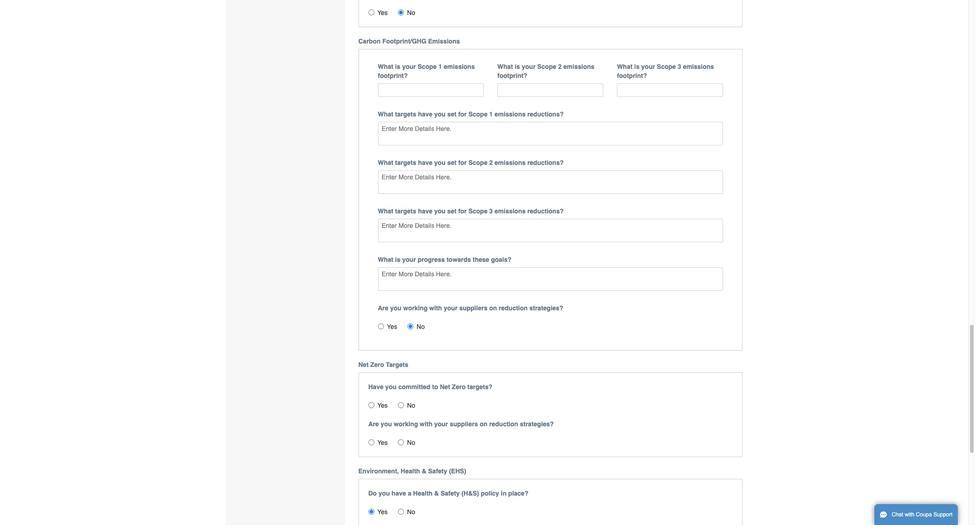 Task type: vqa. For each thing, say whether or not it's contained in the screenshot.
the right 'Users'
no



Task type: locate. For each thing, give the bounding box(es) containing it.
is for what is your progress towards these goals?
[[395, 256, 401, 264]]

0 horizontal spatial &
[[422, 468, 427, 475]]

have for what targets have you set for scope 1 emissions reductions?
[[418, 111, 433, 118]]

1 vertical spatial working
[[394, 421, 418, 428]]

net zero targets
[[358, 362, 408, 369]]

strategies?
[[530, 305, 564, 312], [520, 421, 554, 428]]

safety left (h&s)
[[441, 490, 460, 498]]

reduction
[[499, 305, 528, 312], [489, 421, 518, 428]]

targets?
[[468, 384, 493, 391]]

net
[[358, 362, 369, 369], [440, 384, 450, 391]]

what is your progress towards these goals?
[[378, 256, 512, 264]]

scope inside what is your scope 2 emissions footprint?
[[537, 63, 557, 70]]

is
[[395, 63, 401, 70], [515, 63, 520, 70], [635, 63, 640, 70], [395, 256, 401, 264]]

2 footprint? from the left
[[498, 72, 528, 79]]

What is your Scope 3 emissions footprint? text field
[[617, 83, 723, 97]]

have
[[368, 384, 384, 391]]

1 vertical spatial net
[[440, 384, 450, 391]]

1 vertical spatial reductions?
[[528, 159, 564, 167]]

What is your Scope 1 emissions footprint? text field
[[378, 83, 484, 97]]

0 horizontal spatial on
[[480, 421, 488, 428]]

3 footprint? from the left
[[617, 72, 647, 79]]

reductions?
[[528, 111, 564, 118], [528, 159, 564, 167], [528, 208, 564, 215]]

3 reductions? from the top
[[528, 208, 564, 215]]

suppliers
[[459, 305, 488, 312], [450, 421, 478, 428]]

1 footprint? from the left
[[378, 72, 408, 79]]

0 vertical spatial 1
[[439, 63, 442, 70]]

0 vertical spatial reductions?
[[528, 111, 564, 118]]

1 vertical spatial set
[[447, 159, 457, 167]]

have you committed to net zero targets?
[[368, 384, 493, 391]]

have
[[418, 111, 433, 118], [418, 159, 433, 167], [418, 208, 433, 215], [392, 490, 406, 498]]

2 for from the top
[[458, 159, 467, 167]]

net up have
[[358, 362, 369, 369]]

scope
[[418, 63, 437, 70], [537, 63, 557, 70], [657, 63, 676, 70], [469, 111, 488, 118], [469, 159, 488, 167], [469, 208, 488, 215]]

0 horizontal spatial 1
[[439, 63, 442, 70]]

have for what targets have you set for scope 2 emissions reductions?
[[418, 159, 433, 167]]

& up do you have a health & safety (h&s) policy in place?
[[422, 468, 427, 475]]

on
[[489, 305, 497, 312], [480, 421, 488, 428]]

is for what is your scope 3 emissions footprint?
[[635, 63, 640, 70]]

yes up "targets"
[[387, 323, 397, 331]]

you
[[434, 111, 446, 118], [434, 159, 446, 167], [434, 208, 446, 215], [390, 305, 402, 312], [385, 384, 397, 391], [381, 421, 392, 428], [379, 490, 390, 498]]

emissions up what is your scope 3 emissions footprint? text field
[[683, 63, 714, 70]]

footprint? for what is your scope 3 emissions footprint?
[[617, 72, 647, 79]]

2 vertical spatial reductions?
[[528, 208, 564, 215]]

scope inside what is your scope 3 emissions footprint?
[[657, 63, 676, 70]]

your
[[402, 63, 416, 70], [522, 63, 536, 70], [642, 63, 655, 70], [402, 256, 416, 264], [444, 305, 458, 312], [434, 421, 448, 428]]

3 inside what is your scope 3 emissions footprint?
[[678, 63, 681, 70]]

do you have a health & safety (h&s) policy in place?
[[368, 490, 529, 498]]

1 vertical spatial safety
[[441, 490, 460, 498]]

footprint? inside what is your scope 2 emissions footprint?
[[498, 72, 528, 79]]

2 vertical spatial set
[[447, 208, 457, 215]]

goals?
[[491, 256, 512, 264]]

for for 2
[[458, 159, 467, 167]]

for for 3
[[458, 208, 467, 215]]

yes down have
[[378, 402, 388, 410]]

1 vertical spatial 1
[[489, 111, 493, 118]]

targets for what targets have you set for scope 2 emissions reductions?
[[395, 159, 416, 167]]

0 vertical spatial safety
[[428, 468, 447, 475]]

2 reductions? from the top
[[528, 159, 564, 167]]

3 set from the top
[[447, 208, 457, 215]]

health
[[401, 468, 420, 475], [413, 490, 433, 498]]

reductions? for what targets have you set for scope 2 emissions reductions?
[[528, 159, 564, 167]]

1 horizontal spatial net
[[440, 384, 450, 391]]

footprint? up what is your scope 3 emissions footprint? text field
[[617, 72, 647, 79]]

reductions? up what targets have you set for scope 3 emissions reductions? text box
[[528, 208, 564, 215]]

these
[[473, 256, 489, 264]]

0 vertical spatial working
[[403, 305, 428, 312]]

2 horizontal spatial footprint?
[[617, 72, 647, 79]]

1 vertical spatial 3
[[489, 208, 493, 215]]

reductions? up "what targets have you set for scope 2 emissions reductions?" text box
[[528, 159, 564, 167]]

emissions up what is your scope 2 emissions footprint? text field
[[564, 63, 595, 70]]

your inside what is your scope 3 emissions footprint?
[[642, 63, 655, 70]]

yes
[[378, 9, 388, 16], [387, 323, 397, 331], [378, 402, 388, 410], [378, 440, 388, 447], [378, 509, 388, 516]]

yes down environment,
[[378, 509, 388, 516]]

footprint? inside what is your scope 1 emissions footprint?
[[378, 72, 408, 79]]

are
[[378, 305, 389, 312], [368, 421, 379, 428]]

1
[[439, 63, 442, 70], [489, 111, 493, 118]]

1 vertical spatial for
[[458, 159, 467, 167]]

What is your Scope 2 emissions footprint? text field
[[498, 83, 604, 97]]

your inside what is your scope 2 emissions footprint?
[[522, 63, 536, 70]]

what for what is your scope 3 emissions footprint?
[[617, 63, 633, 70]]

&
[[422, 468, 427, 475], [434, 490, 439, 498]]

environment,
[[358, 468, 399, 475]]

3 for from the top
[[458, 208, 467, 215]]

zero left targets?
[[452, 384, 466, 391]]

0 vertical spatial reduction
[[499, 305, 528, 312]]

footprint? down footprint/ghg
[[378, 72, 408, 79]]

2 vertical spatial with
[[905, 512, 915, 518]]

what for what targets have you set for scope 1 emissions reductions?
[[378, 111, 394, 118]]

is inside what is your scope 3 emissions footprint?
[[635, 63, 640, 70]]

1 vertical spatial &
[[434, 490, 439, 498]]

3
[[678, 63, 681, 70], [489, 208, 493, 215]]

0 vertical spatial net
[[358, 362, 369, 369]]

scope inside what is your scope 1 emissions footprint?
[[418, 63, 437, 70]]

set for 3
[[447, 208, 457, 215]]

1 horizontal spatial 2
[[558, 63, 562, 70]]

safety
[[428, 468, 447, 475], [441, 490, 460, 498]]

your inside what is your scope 1 emissions footprint?
[[402, 63, 416, 70]]

emissions inside what is your scope 2 emissions footprint?
[[564, 63, 595, 70]]

reductions? up what targets have you set for scope 1 emissions reductions? text field
[[528, 111, 564, 118]]

2 vertical spatial targets
[[395, 208, 416, 215]]

for
[[458, 111, 467, 118], [458, 159, 467, 167], [458, 208, 467, 215]]

emissions down emissions on the top
[[444, 63, 475, 70]]

0 horizontal spatial footprint?
[[378, 72, 408, 79]]

0 vertical spatial for
[[458, 111, 467, 118]]

is inside what is your scope 2 emissions footprint?
[[515, 63, 520, 70]]

1 vertical spatial with
[[420, 421, 433, 428]]

support
[[934, 512, 953, 518]]

is left progress
[[395, 256, 401, 264]]

is up what is your scope 2 emissions footprint? text field
[[515, 63, 520, 70]]

1 vertical spatial targets
[[395, 159, 416, 167]]

committed
[[398, 384, 431, 391]]

what for what is your scope 1 emissions footprint?
[[378, 63, 394, 70]]

2 set from the top
[[447, 159, 457, 167]]

what inside what is your scope 1 emissions footprint?
[[378, 63, 394, 70]]

is inside what is your scope 1 emissions footprint?
[[395, 63, 401, 70]]

do
[[368, 490, 377, 498]]

0 horizontal spatial 2
[[489, 159, 493, 167]]

0 vertical spatial 3
[[678, 63, 681, 70]]

zero
[[370, 362, 384, 369], [452, 384, 466, 391]]

None radio
[[408, 324, 414, 330], [368, 440, 374, 446], [398, 440, 404, 446], [368, 509, 374, 515], [408, 324, 414, 330], [368, 440, 374, 446], [398, 440, 404, 446], [368, 509, 374, 515]]

1 horizontal spatial footprint?
[[498, 72, 528, 79]]

0 vertical spatial zero
[[370, 362, 384, 369]]

health up a on the bottom left of the page
[[401, 468, 420, 475]]

net right to
[[440, 384, 450, 391]]

place?
[[509, 490, 529, 498]]

targets for what targets have you set for scope 1 emissions reductions?
[[395, 111, 416, 118]]

working
[[403, 305, 428, 312], [394, 421, 418, 428]]

policy
[[481, 490, 499, 498]]

0 vertical spatial 2
[[558, 63, 562, 70]]

set
[[447, 111, 457, 118], [447, 159, 457, 167], [447, 208, 457, 215]]

None radio
[[368, 9, 374, 15], [398, 9, 404, 15], [378, 324, 384, 330], [368, 403, 374, 409], [398, 403, 404, 409], [398, 509, 404, 515], [368, 9, 374, 15], [398, 9, 404, 15], [378, 324, 384, 330], [368, 403, 374, 409], [398, 403, 404, 409], [398, 509, 404, 515]]

2 targets from the top
[[395, 159, 416, 167]]

are you working with your suppliers on reduction strategies?
[[378, 305, 564, 312], [368, 421, 554, 428]]

targets
[[395, 111, 416, 118], [395, 159, 416, 167], [395, 208, 416, 215]]

1 horizontal spatial zero
[[452, 384, 466, 391]]

what inside what is your scope 2 emissions footprint?
[[498, 63, 513, 70]]

what
[[378, 63, 394, 70], [498, 63, 513, 70], [617, 63, 633, 70], [378, 111, 394, 118], [378, 159, 394, 167], [378, 208, 394, 215], [378, 256, 394, 264]]

0 vertical spatial on
[[489, 305, 497, 312]]

zero left "targets"
[[370, 362, 384, 369]]

emissions inside what is your scope 3 emissions footprint?
[[683, 63, 714, 70]]

footprint? up what is your scope 2 emissions footprint? text field
[[498, 72, 528, 79]]

no
[[407, 9, 415, 16], [417, 323, 425, 331], [407, 402, 415, 410], [407, 440, 415, 447], [407, 509, 415, 516]]

& right a on the bottom left of the page
[[434, 490, 439, 498]]

carbon
[[358, 38, 381, 45]]

is up what is your scope 3 emissions footprint? text field
[[635, 63, 640, 70]]

health right a on the bottom left of the page
[[413, 490, 433, 498]]

for for 1
[[458, 111, 467, 118]]

0 vertical spatial targets
[[395, 111, 416, 118]]

1 horizontal spatial 3
[[678, 63, 681, 70]]

1 vertical spatial reduction
[[489, 421, 518, 428]]

emissions
[[444, 63, 475, 70], [564, 63, 595, 70], [683, 63, 714, 70], [495, 111, 526, 118], [495, 159, 526, 167], [495, 208, 526, 215]]

0 horizontal spatial 3
[[489, 208, 493, 215]]

1 reductions? from the top
[[528, 111, 564, 118]]

1 set from the top
[[447, 111, 457, 118]]

3 targets from the top
[[395, 208, 416, 215]]

set for 2
[[447, 159, 457, 167]]

1 vertical spatial suppliers
[[450, 421, 478, 428]]

is down footprint/ghg
[[395, 63, 401, 70]]

1 vertical spatial are you working with your suppliers on reduction strategies?
[[368, 421, 554, 428]]

1 horizontal spatial &
[[434, 490, 439, 498]]

footprint? inside what is your scope 3 emissions footprint?
[[617, 72, 647, 79]]

1 targets from the top
[[395, 111, 416, 118]]

safety left (ehs)
[[428, 468, 447, 475]]

2 vertical spatial for
[[458, 208, 467, 215]]

2
[[558, 63, 562, 70], [489, 159, 493, 167]]

0 vertical spatial set
[[447, 111, 457, 118]]

footprint?
[[378, 72, 408, 79], [498, 72, 528, 79], [617, 72, 647, 79]]

environment, health & safety (ehs)
[[358, 468, 466, 475]]

with
[[429, 305, 442, 312], [420, 421, 433, 428], [905, 512, 915, 518]]

what inside what is your scope 3 emissions footprint?
[[617, 63, 633, 70]]

1 for from the top
[[458, 111, 467, 118]]



Task type: describe. For each thing, give the bounding box(es) containing it.
footprint? for what is your scope 2 emissions footprint?
[[498, 72, 528, 79]]

reductions? for what targets have you set for scope 3 emissions reductions?
[[528, 208, 564, 215]]

progress
[[418, 256, 445, 264]]

chat with coupa support button
[[875, 505, 958, 526]]

footprint/ghg
[[382, 38, 427, 45]]

0 vertical spatial suppliers
[[459, 305, 488, 312]]

towards
[[447, 256, 471, 264]]

yes up 'carbon'
[[378, 9, 388, 16]]

targets
[[386, 362, 408, 369]]

your for what is your scope 3 emissions footprint?
[[642, 63, 655, 70]]

1 vertical spatial 2
[[489, 159, 493, 167]]

0 horizontal spatial zero
[[370, 362, 384, 369]]

what for what is your progress towards these goals?
[[378, 256, 394, 264]]

what is your scope 1 emissions footprint?
[[378, 63, 475, 79]]

yes up environment,
[[378, 440, 388, 447]]

what is your scope 3 emissions footprint?
[[617, 63, 714, 79]]

what targets have you set for scope 3 emissions reductions?
[[378, 208, 564, 215]]

with inside "button"
[[905, 512, 915, 518]]

have for do you have a health & safety (h&s) policy in place?
[[392, 490, 406, 498]]

1 vertical spatial strategies?
[[520, 421, 554, 428]]

0 horizontal spatial net
[[358, 362, 369, 369]]

(ehs)
[[449, 468, 466, 475]]

0 vertical spatial are
[[378, 305, 389, 312]]

to
[[432, 384, 438, 391]]

1 vertical spatial health
[[413, 490, 433, 498]]

1 vertical spatial are
[[368, 421, 379, 428]]

your for what is your scope 2 emissions footprint?
[[522, 63, 536, 70]]

chat
[[892, 512, 904, 518]]

what targets have you set for scope 2 emissions reductions?
[[378, 159, 564, 167]]

0 vertical spatial are you working with your suppliers on reduction strategies?
[[378, 305, 564, 312]]

emissions inside what is your scope 1 emissions footprint?
[[444, 63, 475, 70]]

What targets have you set for Scope 3 emissions reductions? text field
[[378, 219, 723, 243]]

0 vertical spatial strategies?
[[530, 305, 564, 312]]

1 vertical spatial zero
[[452, 384, 466, 391]]

carbon footprint/ghg emissions
[[358, 38, 460, 45]]

what for what targets have you set for scope 2 emissions reductions?
[[378, 159, 394, 167]]

what is your scope 2 emissions footprint?
[[498, 63, 595, 79]]

your for what is your scope 1 emissions footprint?
[[402, 63, 416, 70]]

chat with coupa support
[[892, 512, 953, 518]]

1 vertical spatial on
[[480, 421, 488, 428]]

What targets have you set for Scope 2 emissions reductions? text field
[[378, 171, 723, 194]]

a
[[408, 490, 412, 498]]

is for what is your scope 1 emissions footprint?
[[395, 63, 401, 70]]

1 horizontal spatial on
[[489, 305, 497, 312]]

targets for what targets have you set for scope 3 emissions reductions?
[[395, 208, 416, 215]]

emissions up "what targets have you set for scope 2 emissions reductions?" text box
[[495, 159, 526, 167]]

1 horizontal spatial 1
[[489, 111, 493, 118]]

footprint? for what is your scope 1 emissions footprint?
[[378, 72, 408, 79]]

set for 1
[[447, 111, 457, 118]]

what for what is your scope 2 emissions footprint?
[[498, 63, 513, 70]]

is for what is your scope 2 emissions footprint?
[[515, 63, 520, 70]]

(h&s)
[[462, 490, 479, 498]]

reductions? for what targets have you set for scope 1 emissions reductions?
[[528, 111, 564, 118]]

have for what targets have you set for scope 3 emissions reductions?
[[418, 208, 433, 215]]

emissions
[[428, 38, 460, 45]]

2 inside what is your scope 2 emissions footprint?
[[558, 63, 562, 70]]

1 inside what is your scope 1 emissions footprint?
[[439, 63, 442, 70]]

0 vertical spatial with
[[429, 305, 442, 312]]

what targets have you set for scope 1 emissions reductions?
[[378, 111, 564, 118]]

what for what targets have you set for scope 3 emissions reductions?
[[378, 208, 394, 215]]

in
[[501, 490, 507, 498]]

emissions up what targets have you set for scope 3 emissions reductions? text box
[[495, 208, 526, 215]]

What is your progress towards these goals? text field
[[378, 268, 723, 291]]

emissions up what targets have you set for scope 1 emissions reductions? text field
[[495, 111, 526, 118]]

coupa
[[916, 512, 932, 518]]

What targets have you set for Scope 1 emissions reductions? text field
[[378, 122, 723, 146]]

0 vertical spatial health
[[401, 468, 420, 475]]

0 vertical spatial &
[[422, 468, 427, 475]]

your for what is your progress towards these goals?
[[402, 256, 416, 264]]



